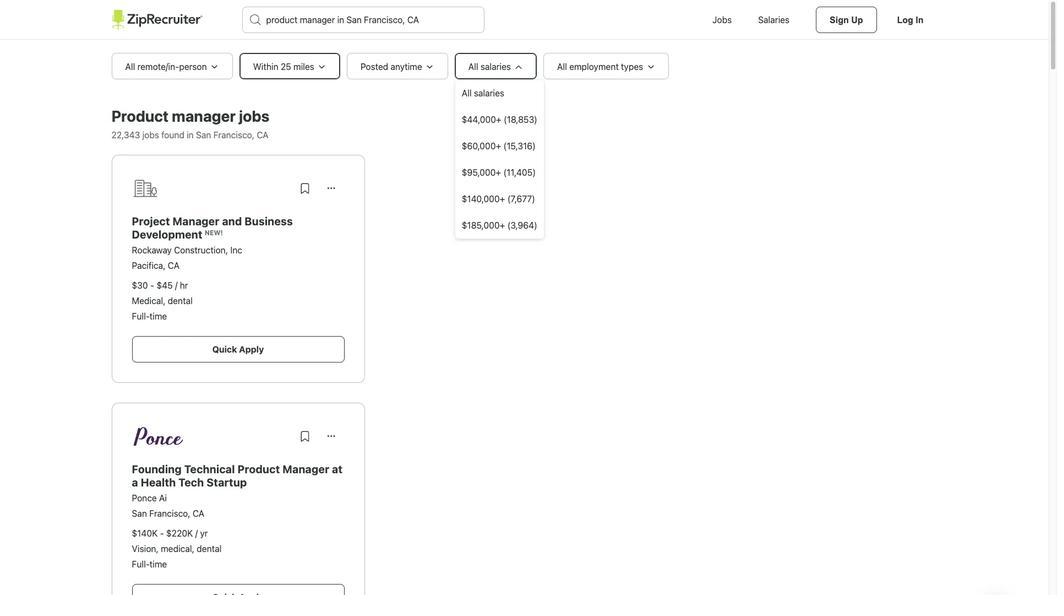 Task type: describe. For each thing, give the bounding box(es) containing it.
ziprecruiter image
[[112, 10, 202, 30]]

0 horizontal spatial jobs
[[142, 130, 159, 140]]

time inside $30 - $45 / hr medical, dental full-time
[[150, 311, 167, 321]]

manager inside founding technical product manager at a health tech startup ponce ai san francisco, ca
[[283, 463, 330, 475]]

$60,000+ (15,316) button
[[455, 133, 544, 159]]

within 25 miles
[[253, 62, 314, 72]]

posted anytime button
[[347, 53, 448, 79]]

$60,000+
[[462, 141, 502, 151]]

person
[[179, 62, 207, 72]]

quick apply
[[212, 344, 264, 354]]

ca inside founding technical product manager at a health tech startup ponce ai san francisco, ca
[[193, 509, 204, 518]]

found
[[161, 130, 185, 140]]

miles
[[294, 62, 314, 72]]

$60,000+ (15,316)
[[462, 141, 536, 151]]

$140,000+ (7,677)
[[462, 194, 536, 204]]

salaries for all salaries button
[[474, 88, 505, 98]]

$95,000+ (11,405)
[[462, 167, 536, 177]]

log in link
[[884, 7, 938, 33]]

22,343
[[112, 130, 140, 140]]

(15,316)
[[504, 141, 536, 151]]

at
[[332, 463, 343, 475]]

pacifica,
[[132, 261, 166, 271]]

log in
[[898, 15, 924, 25]]

all for all salaries button
[[462, 88, 472, 98]]

we found 22,343+ open positions dialog
[[0, 0, 1050, 595]]

francisco, inside founding technical product manager at a health tech startup ponce ai san francisco, ca
[[149, 509, 190, 518]]

rockaway
[[132, 245, 172, 255]]

posted anytime
[[361, 62, 422, 72]]

posted
[[361, 62, 389, 72]]

jobs
[[713, 15, 732, 25]]

san francisco, ca link
[[132, 509, 204, 518]]

$30 - $45 / hr medical, dental full-time
[[132, 280, 193, 321]]

ai
[[159, 493, 167, 503]]

rockaway construction, inc link
[[132, 245, 242, 255]]

$95,000+ (11,405) button
[[455, 159, 544, 186]]

new!
[[205, 229, 223, 237]]

project
[[132, 215, 170, 228]]

product manager jobs 22,343 jobs found in san francisco,  ca
[[112, 107, 270, 140]]

apply
[[239, 344, 264, 354]]

all salaries button
[[455, 80, 544, 106]]

san inside founding technical product manager at a health tech startup ponce ai san francisco, ca
[[132, 509, 147, 518]]

quick
[[212, 344, 237, 354]]

$140k
[[132, 528, 158, 538]]

in
[[187, 130, 194, 140]]

types
[[621, 62, 644, 72]]

within
[[253, 62, 279, 72]]

all for all salaries popup button
[[469, 62, 479, 72]]

product inside founding technical product manager at a health tech startup ponce ai san francisco, ca
[[238, 463, 280, 475]]

a
[[132, 476, 138, 489]]

rockaway construction, inc pacifica, ca
[[132, 245, 242, 271]]

founding
[[132, 463, 182, 475]]

log
[[898, 15, 914, 25]]

medical,
[[132, 296, 166, 306]]

jobs link
[[700, 0, 745, 40]]

founding technical product manager at a health tech startup link
[[132, 463, 343, 489]]

(7,677)
[[508, 194, 536, 204]]

save job for later image
[[298, 430, 312, 443]]

development
[[132, 228, 203, 241]]

manager inside project manager and business development
[[173, 215, 220, 228]]

manager
[[172, 107, 236, 125]]

$185,000+
[[462, 220, 505, 230]]

hr
[[180, 280, 188, 290]]

construction,
[[174, 245, 228, 255]]

quick apply button
[[132, 336, 345, 363]]

ca inside the product manager jobs 22,343 jobs found in san francisco,  ca
[[257, 130, 269, 140]]

founding technical product manager at a health tech startup image
[[132, 427, 185, 446]]

all employment types
[[558, 62, 644, 72]]

sign
[[830, 15, 849, 25]]

full- inside $30 - $45 / hr medical, dental full-time
[[132, 311, 150, 321]]

$185,000+ (3,964)
[[462, 220, 538, 230]]

Search job title or keyword search field
[[243, 7, 484, 33]]

yr
[[200, 528, 208, 538]]

remote/in-
[[138, 62, 179, 72]]

(11,405)
[[504, 167, 536, 177]]

$44,000+ (18,853)
[[462, 115, 538, 125]]

$44,000+
[[462, 115, 502, 125]]

all salaries button
[[455, 53, 537, 79]]

(18,853)
[[504, 115, 538, 125]]

dental inside $30 - $45 / hr medical, dental full-time
[[168, 296, 193, 306]]

ponce ai link
[[132, 493, 167, 503]]

salaries link
[[745, 0, 803, 40]]



Task type: locate. For each thing, give the bounding box(es) containing it.
all salaries
[[469, 62, 511, 72], [462, 88, 505, 98]]

1 vertical spatial product
[[238, 463, 280, 475]]

sign up
[[830, 15, 864, 25]]

0 horizontal spatial product
[[112, 107, 169, 125]]

$140,000+
[[462, 194, 506, 204]]

time down medical,
[[150, 311, 167, 321]]

all salaries up $44,000+
[[462, 88, 505, 98]]

founding technical product manager at a health tech startup ponce ai san francisco, ca
[[132, 463, 343, 518]]

2 vertical spatial ca
[[193, 509, 204, 518]]

all salaries inside popup button
[[469, 62, 511, 72]]

- for founding technical product manager at a health tech startup
[[160, 528, 164, 538]]

dental down hr
[[168, 296, 193, 306]]

1 horizontal spatial dental
[[197, 544, 222, 554]]

technical
[[184, 463, 235, 475]]

all inside button
[[462, 88, 472, 98]]

$220k
[[166, 528, 193, 538]]

salaries up $44,000+
[[474, 88, 505, 98]]

full-
[[132, 311, 150, 321], [132, 559, 150, 569]]

0 vertical spatial all salaries
[[469, 62, 511, 72]]

0 vertical spatial time
[[150, 311, 167, 321]]

san inside the product manager jobs 22,343 jobs found in san francisco,  ca
[[196, 130, 211, 140]]

0 horizontal spatial francisco,
[[149, 509, 190, 518]]

1 horizontal spatial manager
[[283, 463, 330, 475]]

ponce
[[132, 493, 157, 503]]

product inside the product manager jobs 22,343 jobs found in san francisco,  ca
[[112, 107, 169, 125]]

jobs left the found
[[142, 130, 159, 140]]

inc
[[231, 245, 242, 255]]

san down ponce
[[132, 509, 147, 518]]

0 horizontal spatial dental
[[168, 296, 193, 306]]

1 vertical spatial ca
[[168, 261, 180, 271]]

/ for project manager and business development
[[175, 280, 178, 290]]

product up 22,343
[[112, 107, 169, 125]]

francisco,
[[214, 130, 255, 140], [149, 509, 190, 518]]

all for the all remote/in-person popup button
[[125, 62, 135, 72]]

employment
[[570, 62, 619, 72]]

time inside $140k - $220k / yr vision, medical, dental full-time
[[150, 559, 167, 569]]

1 vertical spatial manager
[[283, 463, 330, 475]]

-
[[150, 280, 154, 290], [160, 528, 164, 538]]

project manager and business development
[[132, 215, 293, 241]]

francisco, down ai
[[149, 509, 190, 518]]

0 vertical spatial francisco,
[[214, 130, 255, 140]]

- inside $30 - $45 / hr medical, dental full-time
[[150, 280, 154, 290]]

1 horizontal spatial product
[[238, 463, 280, 475]]

$30
[[132, 280, 148, 290]]

/
[[175, 280, 178, 290], [195, 528, 198, 538]]

$140k - $220k / yr vision, medical, dental full-time
[[132, 528, 222, 569]]

product up startup
[[238, 463, 280, 475]]

tech
[[179, 476, 204, 489]]

pacifica, ca link
[[132, 261, 180, 271]]

1 vertical spatial -
[[160, 528, 164, 538]]

dental
[[168, 296, 193, 306], [197, 544, 222, 554]]

san right in
[[196, 130, 211, 140]]

/ for founding technical product manager at a health tech startup
[[195, 528, 198, 538]]

anytime
[[391, 62, 422, 72]]

1 vertical spatial salaries
[[474, 88, 505, 98]]

- for project manager and business development
[[150, 280, 154, 290]]

all
[[125, 62, 135, 72], [469, 62, 479, 72], [558, 62, 567, 72], [462, 88, 472, 98]]

0 horizontal spatial /
[[175, 280, 178, 290]]

2 full- from the top
[[132, 559, 150, 569]]

dental inside $140k - $220k / yr vision, medical, dental full-time
[[197, 544, 222, 554]]

/ inside $140k - $220k / yr vision, medical, dental full-time
[[195, 528, 198, 538]]

1 vertical spatial /
[[195, 528, 198, 538]]

salaries inside all salaries popup button
[[481, 62, 511, 72]]

in
[[916, 15, 924, 25]]

main element
[[112, 0, 938, 40]]

ca inside the rockaway construction, inc pacifica, ca
[[168, 261, 180, 271]]

product
[[112, 107, 169, 125], [238, 463, 280, 475]]

0 horizontal spatial manager
[[173, 215, 220, 228]]

/ left yr
[[195, 528, 198, 538]]

0 vertical spatial jobs
[[239, 107, 270, 125]]

1 vertical spatial francisco,
[[149, 509, 190, 518]]

salaries
[[759, 15, 790, 25]]

full- down medical,
[[132, 311, 150, 321]]

full- inside $140k - $220k / yr vision, medical, dental full-time
[[132, 559, 150, 569]]

/ left hr
[[175, 280, 178, 290]]

0 vertical spatial product
[[112, 107, 169, 125]]

2 time from the top
[[150, 559, 167, 569]]

1 vertical spatial san
[[132, 509, 147, 518]]

1 vertical spatial dental
[[197, 544, 222, 554]]

ca
[[257, 130, 269, 140], [168, 261, 180, 271], [193, 509, 204, 518]]

1 vertical spatial time
[[150, 559, 167, 569]]

all for all employment types popup button
[[558, 62, 567, 72]]

all remote/in-person
[[125, 62, 207, 72]]

0 vertical spatial dental
[[168, 296, 193, 306]]

jobs
[[239, 107, 270, 125], [142, 130, 159, 140]]

0 vertical spatial manager
[[173, 215, 220, 228]]

francisco, inside the product manager jobs 22,343 jobs found in san francisco,  ca
[[214, 130, 255, 140]]

- inside $140k - $220k / yr vision, medical, dental full-time
[[160, 528, 164, 538]]

medical,
[[161, 544, 195, 554]]

all left remote/in-
[[125, 62, 135, 72]]

salaries up all salaries button
[[481, 62, 511, 72]]

salaries for all salaries popup button
[[481, 62, 511, 72]]

0 vertical spatial ca
[[257, 130, 269, 140]]

$95,000+
[[462, 167, 501, 177]]

all inside popup button
[[125, 62, 135, 72]]

0 vertical spatial san
[[196, 130, 211, 140]]

all salaries for all salaries button
[[462, 88, 505, 98]]

None button
[[318, 175, 345, 202], [318, 423, 345, 450], [318, 175, 345, 202], [318, 423, 345, 450]]

up
[[852, 15, 864, 25]]

within 25 miles button
[[239, 53, 340, 79]]

save job for later image
[[298, 182, 312, 195]]

vision,
[[132, 544, 159, 554]]

0 vertical spatial full-
[[132, 311, 150, 321]]

full- down vision,
[[132, 559, 150, 569]]

time down vision,
[[150, 559, 167, 569]]

francisco, down manager
[[214, 130, 255, 140]]

manager up new!
[[173, 215, 220, 228]]

salaries
[[481, 62, 511, 72], [474, 88, 505, 98]]

health
[[141, 476, 176, 489]]

1 horizontal spatial -
[[160, 528, 164, 538]]

1 horizontal spatial francisco,
[[214, 130, 255, 140]]

/ inside $30 - $45 / hr medical, dental full-time
[[175, 280, 178, 290]]

0 vertical spatial /
[[175, 280, 178, 290]]

all employment types button
[[544, 53, 670, 79]]

$185,000+ (3,964) button
[[455, 212, 544, 239]]

1 vertical spatial full-
[[132, 559, 150, 569]]

0 horizontal spatial -
[[150, 280, 154, 290]]

all salaries inside button
[[462, 88, 505, 98]]

(3,964)
[[508, 220, 538, 230]]

1 horizontal spatial /
[[195, 528, 198, 538]]

1 horizontal spatial jobs
[[239, 107, 270, 125]]

all remote/in-person button
[[112, 53, 233, 79]]

$45
[[157, 280, 173, 290]]

all salaries up all salaries button
[[469, 62, 511, 72]]

25
[[281, 62, 291, 72]]

jobs right manager
[[239, 107, 270, 125]]

dental down yr
[[197, 544, 222, 554]]

business
[[245, 215, 293, 228]]

1 vertical spatial all salaries
[[462, 88, 505, 98]]

0 horizontal spatial san
[[132, 509, 147, 518]]

0 horizontal spatial ca
[[168, 261, 180, 271]]

manager
[[173, 215, 220, 228], [283, 463, 330, 475]]

1 horizontal spatial ca
[[193, 509, 204, 518]]

startup
[[207, 476, 247, 489]]

1 horizontal spatial san
[[196, 130, 211, 140]]

$140,000+ (7,677) button
[[455, 186, 544, 212]]

all salaries for all salaries popup button
[[469, 62, 511, 72]]

$44,000+ (18,853) button
[[455, 106, 544, 133]]

sign up link
[[817, 7, 877, 33]]

all left employment
[[558, 62, 567, 72]]

1 full- from the top
[[132, 311, 150, 321]]

time
[[150, 311, 167, 321], [150, 559, 167, 569]]

salaries inside all salaries button
[[474, 88, 505, 98]]

- right $140k on the bottom of page
[[160, 528, 164, 538]]

all up all salaries button
[[469, 62, 479, 72]]

manager left at
[[283, 463, 330, 475]]

1 vertical spatial jobs
[[142, 130, 159, 140]]

1 time from the top
[[150, 311, 167, 321]]

all up $44,000+
[[462, 88, 472, 98]]

- right $30
[[150, 280, 154, 290]]

2 horizontal spatial ca
[[257, 130, 269, 140]]

and
[[222, 215, 242, 228]]

0 vertical spatial salaries
[[481, 62, 511, 72]]

0 vertical spatial -
[[150, 280, 154, 290]]



Task type: vqa. For each thing, say whether or not it's contained in the screenshot.
Full- in the $30 - $45 / hr Medical, dental Full-time
yes



